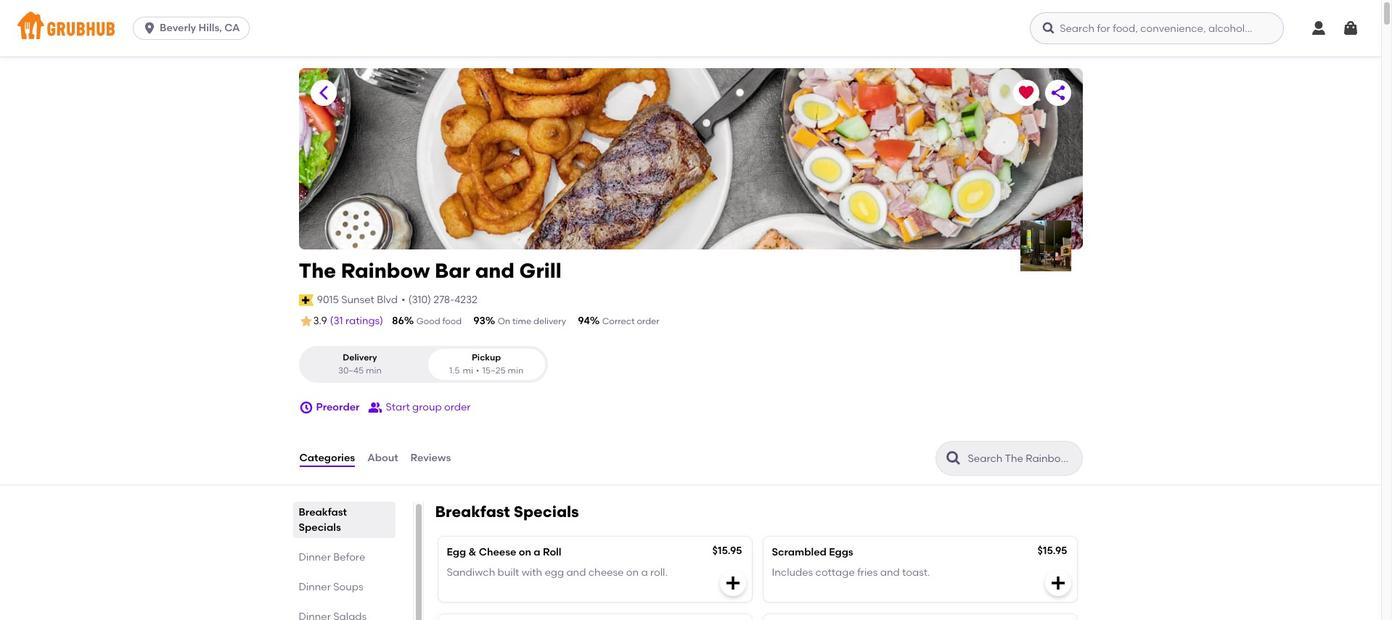 Task type: describe. For each thing, give the bounding box(es) containing it.
0 horizontal spatial a
[[534, 547, 540, 559]]

cheese
[[588, 567, 624, 579]]

specials inside breakfast specials
[[299, 522, 341, 534]]

dinner for dinner before
[[299, 552, 331, 564]]

soups
[[333, 581, 363, 594]]

dinner before
[[299, 552, 365, 564]]

on time delivery
[[498, 316, 566, 327]]

before
[[333, 552, 365, 564]]

reviews button
[[410, 433, 452, 485]]

star icon image
[[299, 314, 313, 329]]

correct
[[602, 316, 635, 327]]

1 horizontal spatial breakfast
[[435, 503, 510, 521]]

eggs
[[829, 547, 853, 559]]

blvd
[[377, 294, 398, 306]]

svg image inside main navigation navigation
[[1042, 21, 1056, 36]]

egg & cheese on a roll
[[447, 547, 561, 559]]

and for includes cottage fries and toast.
[[880, 567, 900, 579]]

rainbow
[[341, 258, 430, 283]]

subscription pass image
[[299, 295, 313, 306]]

start
[[386, 401, 410, 414]]

roll
[[543, 547, 561, 559]]

egg
[[545, 567, 564, 579]]

0 horizontal spatial breakfast
[[299, 507, 347, 519]]

pickup
[[472, 353, 501, 363]]

cheese
[[479, 547, 516, 559]]

dinner soups
[[299, 581, 363, 594]]

$15.95 for includes cottage fries and toast.
[[1038, 545, 1067, 557]]

the
[[299, 258, 336, 283]]

scrambled
[[772, 547, 827, 559]]

30–45
[[338, 366, 364, 376]]

Search for food, convenience, alcohol... search field
[[1030, 12, 1284, 44]]

start group order
[[386, 401, 471, 414]]

2 vertical spatial svg image
[[1049, 575, 1067, 592]]

sunset
[[341, 294, 374, 306]]

includes
[[772, 567, 813, 579]]

caret left icon image
[[315, 84, 332, 102]]

Search The Rainbow Bar and Grill search field
[[966, 452, 1077, 466]]

cottage
[[815, 567, 855, 579]]

preorder
[[316, 401, 360, 414]]

(31
[[330, 315, 343, 327]]

on
[[498, 316, 510, 327]]

(31 ratings)
[[330, 315, 383, 327]]

1 horizontal spatial and
[[566, 567, 586, 579]]

9015 sunset blvd button
[[316, 292, 398, 308]]

delivery
[[534, 316, 566, 327]]

ratings)
[[345, 315, 383, 327]]

the rainbow bar and grill logo image
[[1020, 221, 1071, 271]]

bar
[[435, 258, 470, 283]]

option group containing delivery 30–45 min
[[299, 346, 548, 383]]

egg
[[447, 547, 466, 559]]

order inside button
[[444, 401, 471, 414]]

1 horizontal spatial specials
[[514, 503, 579, 521]]

15–25
[[482, 366, 506, 376]]

good food
[[416, 316, 462, 327]]

min inside pickup 1.5 mi • 15–25 min
[[508, 366, 523, 376]]

&
[[469, 547, 476, 559]]

categories
[[299, 452, 355, 464]]

(310)
[[408, 294, 431, 306]]



Task type: vqa. For each thing, say whether or not it's contained in the screenshot.
Brownie
no



Task type: locate. For each thing, give the bounding box(es) containing it.
1 dinner from the top
[[299, 552, 331, 564]]

2 dinner from the top
[[299, 581, 331, 594]]

(310) 278-4232 button
[[408, 293, 477, 308]]

1 vertical spatial dinner
[[299, 581, 331, 594]]

toast.
[[902, 567, 930, 579]]

pickup 1.5 mi • 15–25 min
[[449, 353, 523, 376]]

svg image
[[1310, 20, 1327, 37], [1342, 20, 1359, 37], [142, 21, 157, 36], [724, 575, 741, 592]]

0 horizontal spatial breakfast specials
[[299, 507, 347, 534]]

built
[[498, 567, 519, 579]]

grill
[[519, 258, 562, 283]]

0 vertical spatial on
[[519, 547, 531, 559]]

1 vertical spatial svg image
[[299, 401, 313, 415]]

breakfast specials up the dinner before
[[299, 507, 347, 534]]

9015 sunset blvd
[[317, 294, 398, 306]]

and for the rainbow bar and grill
[[475, 258, 514, 283]]

1 vertical spatial order
[[444, 401, 471, 414]]

$15.95 for sandiwch built with egg and cheese on a roll.
[[712, 545, 742, 557]]

food
[[442, 316, 462, 327]]

•
[[401, 294, 405, 306], [476, 366, 479, 376]]

on
[[519, 547, 531, 559], [626, 567, 639, 579]]

and up 4232
[[475, 258, 514, 283]]

a
[[534, 547, 540, 559], [641, 567, 648, 579]]

min inside delivery 30–45 min
[[366, 366, 382, 376]]

min down delivery
[[366, 366, 382, 376]]

94
[[578, 315, 590, 327]]

0 vertical spatial dinner
[[299, 552, 331, 564]]

scrambled eggs
[[772, 547, 853, 559]]

ca
[[224, 22, 240, 34]]

0 horizontal spatial $15.95
[[712, 545, 742, 557]]

• inside pickup 1.5 mi • 15–25 min
[[476, 366, 479, 376]]

delivery
[[343, 353, 377, 363]]

order right group
[[444, 401, 471, 414]]

9015
[[317, 294, 339, 306]]

86
[[392, 315, 404, 327]]

main navigation navigation
[[0, 0, 1381, 57]]

and
[[475, 258, 514, 283], [566, 567, 586, 579], [880, 567, 900, 579]]

a left roll.
[[641, 567, 648, 579]]

0 horizontal spatial on
[[519, 547, 531, 559]]

breakfast specials
[[435, 503, 579, 521], [299, 507, 347, 534]]

1 vertical spatial a
[[641, 567, 648, 579]]

1 horizontal spatial $15.95
[[1038, 545, 1067, 557]]

1 vertical spatial specials
[[299, 522, 341, 534]]

2 $15.95 from the left
[[1038, 545, 1067, 557]]

and right fries
[[880, 567, 900, 579]]

1 horizontal spatial a
[[641, 567, 648, 579]]

reviews
[[410, 452, 451, 464]]

categories button
[[299, 433, 356, 485]]

and right egg
[[566, 567, 586, 579]]

order right correct
[[637, 316, 660, 327]]

1 horizontal spatial •
[[476, 366, 479, 376]]

search icon image
[[945, 450, 962, 467]]

mi
[[463, 366, 473, 376]]

breakfast specials up egg & cheese on a roll
[[435, 503, 579, 521]]

preorder button
[[299, 395, 360, 421]]

• right 'mi'
[[476, 366, 479, 376]]

93
[[473, 315, 485, 327]]

• (310) 278-4232
[[401, 294, 477, 306]]

includes cottage fries and toast.
[[772, 567, 930, 579]]

1 $15.95 from the left
[[712, 545, 742, 557]]

good
[[416, 316, 440, 327]]

0 horizontal spatial order
[[444, 401, 471, 414]]

dinner
[[299, 552, 331, 564], [299, 581, 331, 594]]

1 horizontal spatial order
[[637, 316, 660, 327]]

0 vertical spatial specials
[[514, 503, 579, 521]]

$15.95
[[712, 545, 742, 557], [1038, 545, 1067, 557]]

svg image
[[1042, 21, 1056, 36], [299, 401, 313, 415], [1049, 575, 1067, 592]]

hills,
[[199, 22, 222, 34]]

specials up roll
[[514, 503, 579, 521]]

on up "with"
[[519, 547, 531, 559]]

beverly hills, ca button
[[133, 17, 255, 40]]

1 min from the left
[[366, 366, 382, 376]]

fries
[[857, 567, 878, 579]]

0 vertical spatial •
[[401, 294, 405, 306]]

2 min from the left
[[508, 366, 523, 376]]

dinner for dinner soups
[[299, 581, 331, 594]]

• right blvd at the top of page
[[401, 294, 405, 306]]

beverly
[[160, 22, 196, 34]]

dinner up dinner soups
[[299, 552, 331, 564]]

0 vertical spatial a
[[534, 547, 540, 559]]

0 vertical spatial order
[[637, 316, 660, 327]]

0 horizontal spatial specials
[[299, 522, 341, 534]]

1 vertical spatial on
[[626, 567, 639, 579]]

svg image inside beverly hills, ca button
[[142, 21, 157, 36]]

with
[[522, 567, 542, 579]]

share icon image
[[1049, 84, 1067, 102]]

roll.
[[650, 567, 668, 579]]

breakfast
[[435, 503, 510, 521], [299, 507, 347, 519]]

1 horizontal spatial on
[[626, 567, 639, 579]]

the rainbow bar and grill
[[299, 258, 562, 283]]

2 horizontal spatial and
[[880, 567, 900, 579]]

specials
[[514, 503, 579, 521], [299, 522, 341, 534]]

svg image inside preorder button
[[299, 401, 313, 415]]

specials up the dinner before
[[299, 522, 341, 534]]

dinner left soups
[[299, 581, 331, 594]]

3.9
[[313, 315, 327, 327]]

sandiwch built with egg and cheese on a roll.
[[447, 567, 668, 579]]

min right 15–25
[[508, 366, 523, 376]]

saved restaurant image
[[1017, 84, 1035, 102]]

1 horizontal spatial breakfast specials
[[435, 503, 579, 521]]

4232
[[454, 294, 477, 306]]

about button
[[367, 433, 399, 485]]

1 horizontal spatial min
[[508, 366, 523, 376]]

a left roll
[[534, 547, 540, 559]]

0 vertical spatial svg image
[[1042, 21, 1056, 36]]

on right "cheese"
[[626, 567, 639, 579]]

time
[[512, 316, 531, 327]]

1 vertical spatial •
[[476, 366, 479, 376]]

group
[[412, 401, 442, 414]]

delivery 30–45 min
[[338, 353, 382, 376]]

about
[[367, 452, 398, 464]]

0 horizontal spatial •
[[401, 294, 405, 306]]

beverly hills, ca
[[160, 22, 240, 34]]

0 horizontal spatial and
[[475, 258, 514, 283]]

people icon image
[[368, 401, 383, 415]]

order
[[637, 316, 660, 327], [444, 401, 471, 414]]

278-
[[434, 294, 454, 306]]

min
[[366, 366, 382, 376], [508, 366, 523, 376]]

correct order
[[602, 316, 660, 327]]

option group
[[299, 346, 548, 383]]

0 horizontal spatial min
[[366, 366, 382, 376]]

breakfast up the dinner before
[[299, 507, 347, 519]]

breakfast up & at the left
[[435, 503, 510, 521]]

start group order button
[[368, 395, 471, 421]]

saved restaurant button
[[1013, 80, 1039, 106]]

sandiwch
[[447, 567, 495, 579]]

1.5
[[449, 366, 460, 376]]



